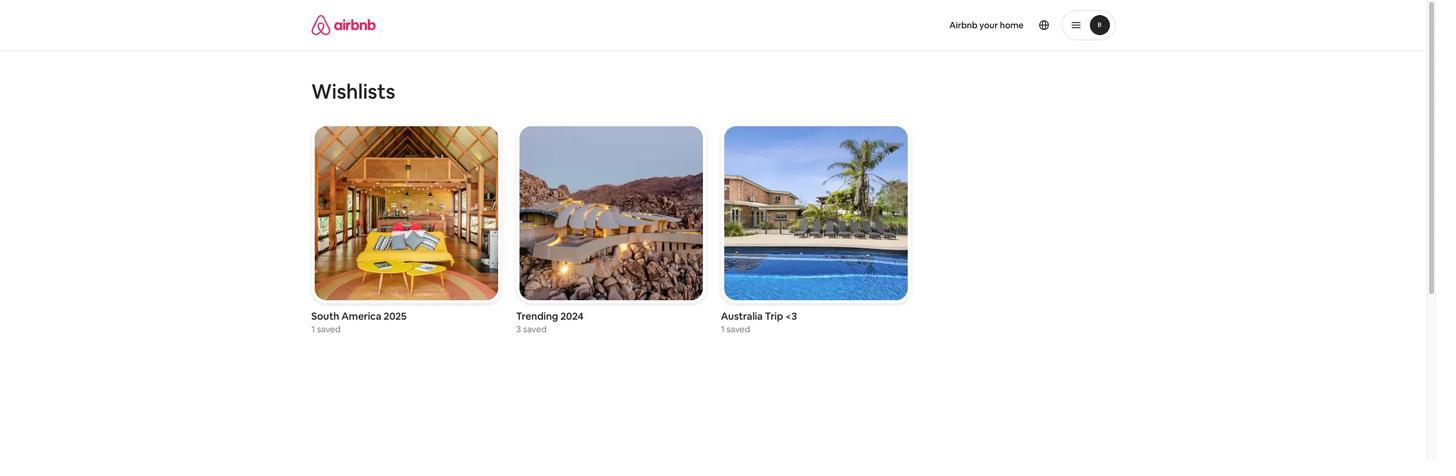 Task type: describe. For each thing, give the bounding box(es) containing it.
profile element
[[728, 0, 1115, 50]]

2025
[[384, 310, 407, 323]]

airbnb
[[949, 19, 978, 31]]

<3
[[785, 310, 797, 323]]

1 for south america 2025
[[311, 324, 315, 335]]

america
[[342, 310, 381, 323]]

saved inside trending 2024 3 saved
[[523, 324, 547, 335]]

trending
[[516, 310, 558, 323]]

your
[[980, 19, 998, 31]]

saved for australia
[[726, 324, 750, 335]]

trending 2024 3 saved
[[516, 310, 584, 335]]

airbnb your home link
[[942, 12, 1031, 38]]



Task type: locate. For each thing, give the bounding box(es) containing it.
2 horizontal spatial saved
[[726, 324, 750, 335]]

saved down south
[[317, 324, 341, 335]]

wishlists
[[311, 79, 395, 104]]

1
[[311, 324, 315, 335], [721, 324, 725, 335]]

south america 2025 1 saved
[[311, 310, 407, 335]]

airbnb your home
[[949, 19, 1024, 31]]

2024
[[560, 310, 584, 323]]

1 1 from the left
[[311, 324, 315, 335]]

saved down the australia
[[726, 324, 750, 335]]

south
[[311, 310, 339, 323]]

saved for south
[[317, 324, 341, 335]]

saved down the trending
[[523, 324, 547, 335]]

3 saved from the left
[[726, 324, 750, 335]]

2 saved from the left
[[523, 324, 547, 335]]

1 down south
[[311, 324, 315, 335]]

0 horizontal spatial saved
[[317, 324, 341, 335]]

1 horizontal spatial 1
[[721, 324, 725, 335]]

3
[[516, 324, 521, 335]]

saved inside the australia trip <3 1 saved
[[726, 324, 750, 335]]

1 for australia trip <3
[[721, 324, 725, 335]]

1 horizontal spatial saved
[[523, 324, 547, 335]]

saved inside south america 2025 1 saved
[[317, 324, 341, 335]]

0 horizontal spatial 1
[[311, 324, 315, 335]]

1 inside the australia trip <3 1 saved
[[721, 324, 725, 335]]

home
[[1000, 19, 1024, 31]]

1 saved from the left
[[317, 324, 341, 335]]

saved
[[317, 324, 341, 335], [523, 324, 547, 335], [726, 324, 750, 335]]

2 1 from the left
[[721, 324, 725, 335]]

1 down the australia
[[721, 324, 725, 335]]

australia trip <3 1 saved
[[721, 310, 797, 335]]

1 inside south america 2025 1 saved
[[311, 324, 315, 335]]

australia
[[721, 310, 763, 323]]

trip
[[765, 310, 783, 323]]



Task type: vqa. For each thing, say whether or not it's contained in the screenshot.
South America 2025's 1
yes



